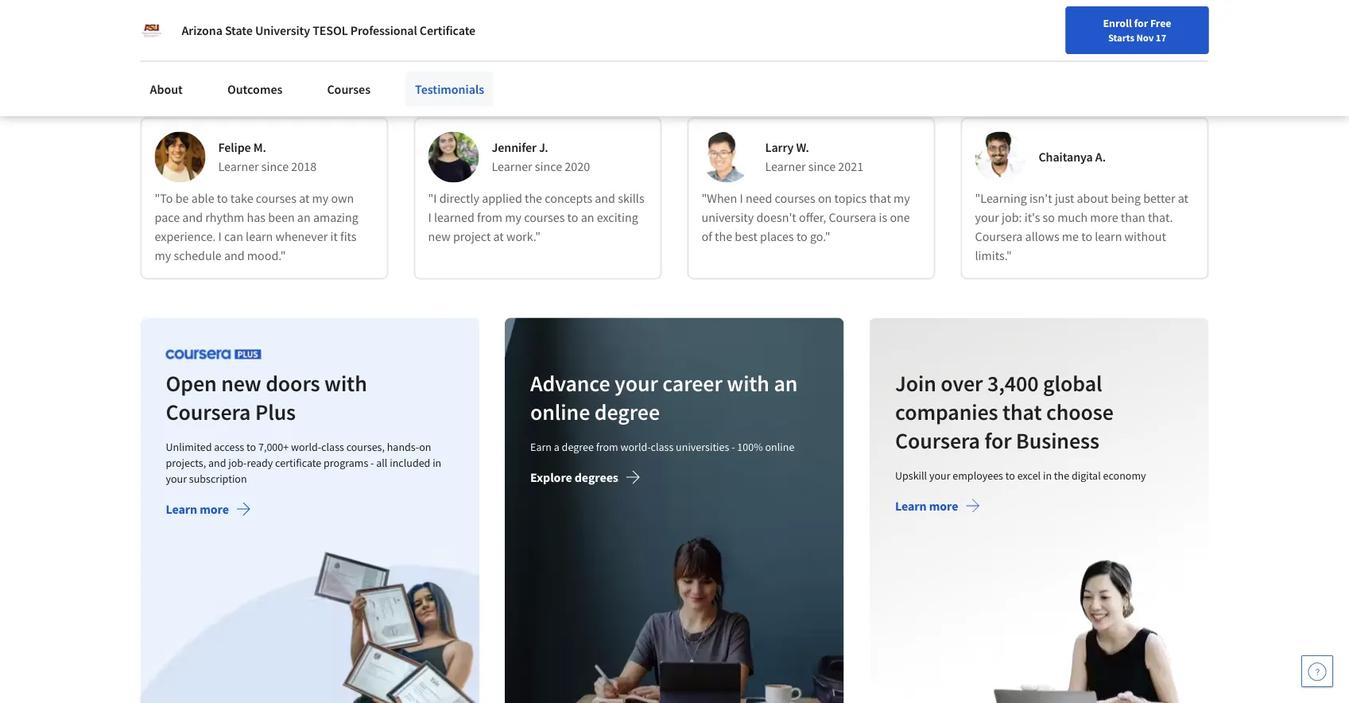 Task type: locate. For each thing, give the bounding box(es) containing it.
learn more down upskill
[[895, 498, 959, 514]]

"i
[[428, 191, 437, 207]]

to up ready
[[247, 440, 256, 454]]

2 horizontal spatial the
[[1054, 469, 1070, 483]]

join over 3,400 global companies that choose coursera for business
[[895, 370, 1114, 455]]

learner inside larry w. learner since 2021
[[765, 159, 806, 175]]

with inside open new doors with coursera plus
[[325, 370, 367, 397]]

with for doors
[[325, 370, 367, 397]]

degree right a
[[562, 440, 594, 454]]

1 vertical spatial new
[[221, 370, 261, 397]]

1 horizontal spatial career
[[663, 370, 723, 397]]

topics
[[835, 191, 867, 207]]

- left all
[[371, 456, 374, 470]]

courses inside ""i directly applied the concepts and skills i learned from my courses to an exciting new project at work.""
[[524, 210, 565, 226]]

1 horizontal spatial on
[[818, 191, 832, 207]]

for up employees
[[985, 427, 1012, 455]]

more down about
[[1091, 210, 1119, 226]]

coursera inside join over 3,400 global companies that choose coursera for business
[[895, 427, 980, 455]]

7,000+
[[258, 440, 289, 454]]

learner inside jennifer j. learner since 2020
[[492, 159, 533, 175]]

0 horizontal spatial courses
[[256, 191, 297, 207]]

1 horizontal spatial i
[[428, 210, 432, 226]]

doors
[[266, 370, 320, 397]]

0 vertical spatial -
[[732, 440, 735, 454]]

class
[[321, 440, 344, 454], [651, 440, 674, 454]]

a
[[554, 440, 560, 454]]

an inside "to be able to take courses at my own pace and rhythm has been an amazing experience. i can learn whenever it fits my schedule and mood."
[[297, 210, 311, 226]]

courses up work." at the top left
[[524, 210, 565, 226]]

2 vertical spatial the
[[1054, 469, 1070, 483]]

career inside advance your career with an online degree
[[663, 370, 723, 397]]

since inside larry w. learner since 2021
[[809, 159, 836, 175]]

learn down upskill
[[895, 498, 927, 514]]

coursera inside "learning isn't just about being better at your job: it's so much more than that. coursera allows me to learn without limits."
[[975, 229, 1023, 245]]

"to
[[155, 191, 173, 207]]

learn
[[246, 229, 273, 245], [1095, 229, 1123, 245]]

since for w.
[[809, 159, 836, 175]]

coursera down topics
[[829, 210, 877, 226]]

learner down felipe
[[218, 159, 259, 175]]

learner down larry
[[765, 159, 806, 175]]

it's
[[1025, 210, 1041, 226]]

0 vertical spatial choose
[[256, 64, 323, 92]]

at right "better"
[[1178, 191, 1189, 207]]

1 learner from the left
[[218, 159, 259, 175]]

on
[[818, 191, 832, 207], [419, 440, 431, 454]]

1 vertical spatial on
[[419, 440, 431, 454]]

0 horizontal spatial learner
[[218, 159, 259, 175]]

testimonials
[[415, 81, 485, 97]]

2 horizontal spatial an
[[774, 370, 798, 397]]

from down "applied"
[[477, 210, 503, 226]]

pace
[[155, 210, 180, 226]]

at inside "to be able to take courses at my own pace and rhythm has been an amazing experience. i can learn whenever it fits my schedule and mood."
[[299, 191, 310, 207]]

learn inside "learning isn't just about being better at your job: it's so much more than that. coursera allows me to learn without limits."
[[1095, 229, 1123, 245]]

0 horizontal spatial for
[[417, 64, 444, 92]]

being
[[1111, 191, 1141, 207]]

0 horizontal spatial i
[[218, 229, 222, 245]]

certificate
[[420, 22, 476, 38]]

2 horizontal spatial i
[[740, 191, 743, 207]]

job-
[[228, 456, 247, 470]]

1 horizontal spatial at
[[494, 229, 504, 245]]

my
[[312, 191, 329, 207], [894, 191, 910, 207], [505, 210, 522, 226], [155, 248, 171, 264]]

world- up certificate
[[291, 440, 321, 454]]

choose down "university" on the left top of the page
[[256, 64, 323, 92]]

included
[[390, 456, 431, 470]]

courses,
[[347, 440, 385, 454]]

ready
[[247, 456, 273, 470]]

2 horizontal spatial since
[[809, 159, 836, 175]]

chaitanya a.
[[1039, 150, 1106, 166]]

0 horizontal spatial an
[[297, 210, 311, 226]]

0 vertical spatial new
[[428, 229, 451, 245]]

0 vertical spatial i
[[740, 191, 743, 207]]

j.
[[539, 140, 548, 156]]

the inside "when i need courses on topics that my university doesn't offer, coursera is one of the best places to go."
[[715, 229, 733, 245]]

1 horizontal spatial since
[[535, 159, 562, 175]]

3 since from the left
[[809, 159, 836, 175]]

2 horizontal spatial learner
[[765, 159, 806, 175]]

0 vertical spatial from
[[477, 210, 503, 226]]

to right me
[[1082, 229, 1093, 245]]

and up subscription
[[208, 456, 226, 470]]

2 vertical spatial i
[[218, 229, 222, 245]]

class up programs
[[321, 440, 344, 454]]

1 world- from the left
[[291, 440, 321, 454]]

2 world- from the left
[[621, 440, 651, 454]]

certificate
[[275, 456, 322, 470]]

larry
[[765, 140, 794, 156]]

class left universities
[[651, 440, 674, 454]]

business
[[1016, 427, 1100, 455]]

on up offer,
[[818, 191, 832, 207]]

0 horizontal spatial learn more
[[166, 502, 229, 518]]

outcomes
[[227, 81, 283, 97]]

choose down global
[[1046, 398, 1114, 426]]

degree inside advance your career with an online degree
[[595, 398, 660, 426]]

for inside enroll for free starts nov 17
[[1135, 16, 1149, 30]]

from up degrees
[[596, 440, 619, 454]]

learn for learn more link to the left
[[166, 502, 197, 518]]

0 horizontal spatial more
[[200, 502, 229, 518]]

since inside jennifer j. learner since 2020
[[535, 159, 562, 175]]

world- down advance your career with an online degree
[[621, 440, 651, 454]]

the right of
[[715, 229, 733, 245]]

"learning isn't just about being better at your job: it's so much more than that. coursera allows me to learn without limits."
[[975, 191, 1189, 264]]

world- inside unlimited access to 7,000+ world-class courses, hands-on projects, and job-ready certificate programs - all included in your subscription
[[291, 440, 321, 454]]

2 learn from the left
[[1095, 229, 1123, 245]]

i left the can
[[218, 229, 222, 245]]

learner for larry
[[765, 159, 806, 175]]

learn down projects,
[[166, 502, 197, 518]]

since
[[262, 159, 289, 175], [535, 159, 562, 175], [809, 159, 836, 175]]

i inside "to be able to take courses at my own pace and rhythm has been an amazing experience. i can learn whenever it fits my schedule and mood."
[[218, 229, 222, 245]]

1 horizontal spatial the
[[715, 229, 733, 245]]

learn more link down upskill
[[895, 498, 981, 518]]

with up 100%
[[727, 370, 770, 397]]

- inside unlimited access to 7,000+ world-class courses, hands-on projects, and job-ready certificate programs - all included in your subscription
[[371, 456, 374, 470]]

0 horizontal spatial class
[[321, 440, 344, 454]]

0 horizontal spatial learn
[[246, 229, 273, 245]]

all
[[376, 456, 388, 470]]

enroll
[[1103, 16, 1132, 30]]

earn a degree from world-class universities - 100% online
[[531, 440, 795, 454]]

for left their
[[417, 64, 444, 92]]

2 since from the left
[[535, 159, 562, 175]]

arizona state university tesol professional certificate
[[182, 22, 476, 38]]

with right doors
[[325, 370, 367, 397]]

1 horizontal spatial learn
[[895, 498, 927, 514]]

0 horizontal spatial from
[[477, 210, 503, 226]]

learn more link down subscription
[[166, 502, 251, 521]]

1 learn from the left
[[246, 229, 273, 245]]

testimonials link
[[406, 72, 494, 107]]

with
[[325, 370, 367, 397], [727, 370, 770, 397]]

3,400
[[988, 370, 1039, 397]]

career up universities
[[663, 370, 723, 397]]

- left 100%
[[732, 440, 735, 454]]

None search field
[[227, 10, 608, 42]]

at inside "learning isn't just about being better at your job: it's so much more than that. coursera allows me to learn without limits."
[[1178, 191, 1189, 207]]

1 horizontal spatial choose
[[1046, 398, 1114, 426]]

your
[[975, 210, 1000, 226], [615, 370, 658, 397], [930, 469, 951, 483], [166, 472, 187, 486]]

at
[[299, 191, 310, 207], [1178, 191, 1189, 207], [494, 229, 504, 245]]

over
[[941, 370, 983, 397]]

0 horizontal spatial on
[[419, 440, 431, 454]]

has
[[247, 210, 266, 226]]

outcomes link
[[218, 72, 292, 107]]

in right included
[[433, 456, 442, 470]]

1 vertical spatial for
[[417, 64, 444, 92]]

my left own
[[312, 191, 329, 207]]

courses
[[327, 81, 371, 97]]

1 vertical spatial -
[[371, 456, 374, 470]]

1 vertical spatial that
[[1003, 398, 1042, 426]]

jennifer j. learner since 2020
[[492, 140, 590, 175]]

to up rhythm
[[217, 191, 228, 207]]

learn for more
[[1095, 229, 1123, 245]]

online
[[531, 398, 590, 426], [766, 440, 795, 454]]

coursera plus image
[[166, 349, 261, 360]]

take
[[231, 191, 253, 207]]

career right their
[[498, 64, 558, 92]]

more down subscription
[[200, 502, 229, 518]]

coursera up limits."
[[975, 229, 1023, 245]]

global
[[1043, 370, 1103, 397]]

since down w.
[[809, 159, 836, 175]]

1 horizontal spatial an
[[581, 210, 594, 226]]

with inside advance your career with an online degree
[[727, 370, 770, 397]]

2 class from the left
[[651, 440, 674, 454]]

professional
[[350, 22, 417, 38]]

your down "learning
[[975, 210, 1000, 226]]

courses up been
[[256, 191, 297, 207]]

1 vertical spatial career
[[663, 370, 723, 397]]

1 horizontal spatial world-
[[621, 440, 651, 454]]

class inside unlimited access to 7,000+ world-class courses, hands-on projects, and job-ready certificate programs - all included in your subscription
[[321, 440, 344, 454]]

concepts
[[545, 191, 593, 207]]

online right 100%
[[766, 440, 795, 454]]

at down 2018 at the left top of the page
[[299, 191, 310, 207]]

learn more down subscription
[[166, 502, 229, 518]]

coursera down open
[[166, 398, 251, 426]]

0 vertical spatial degree
[[595, 398, 660, 426]]

for up nov
[[1135, 16, 1149, 30]]

i inside "when i need courses on topics that my university doesn't offer, coursera is one of the best places to go."
[[740, 191, 743, 207]]

and up exciting on the top left of the page
[[595, 191, 616, 207]]

0 horizontal spatial career
[[498, 64, 558, 92]]

upskill your employees to excel in the digital economy
[[895, 469, 1146, 483]]

learn more link
[[895, 498, 981, 518], [166, 502, 251, 521]]

i down "i
[[428, 210, 432, 226]]

2 horizontal spatial at
[[1178, 191, 1189, 207]]

1 horizontal spatial learner
[[492, 159, 533, 175]]

an inside ""i directly applied the concepts and skills i learned from my courses to an exciting new project at work.""
[[581, 210, 594, 226]]

0 horizontal spatial online
[[531, 398, 590, 426]]

1 horizontal spatial learn more link
[[895, 498, 981, 518]]

"i directly applied the concepts and skills i learned from my courses to an exciting new project at work."
[[428, 191, 645, 245]]

your inside "learning isn't just about being better at your job: it's so much more than that. coursera allows me to learn without limits."
[[975, 210, 1000, 226]]

at for courses
[[299, 191, 310, 207]]

my up one
[[894, 191, 910, 207]]

is
[[879, 210, 888, 226]]

0 horizontal spatial the
[[525, 191, 542, 207]]

to down 'concepts'
[[568, 210, 579, 226]]

1 horizontal spatial in
[[1043, 469, 1052, 483]]

coursera down the companies
[[895, 427, 980, 455]]

1 horizontal spatial with
[[727, 370, 770, 397]]

1 with from the left
[[325, 370, 367, 397]]

0 vertical spatial that
[[870, 191, 891, 207]]

0 horizontal spatial learn
[[166, 502, 197, 518]]

2 vertical spatial for
[[985, 427, 1012, 455]]

0 horizontal spatial since
[[262, 159, 289, 175]]

doesn't
[[757, 210, 797, 226]]

at for better
[[1178, 191, 1189, 207]]

access
[[214, 440, 244, 454]]

1 horizontal spatial for
[[985, 427, 1012, 455]]

0 horizontal spatial at
[[299, 191, 310, 207]]

exciting
[[597, 210, 638, 226]]

go."
[[810, 229, 831, 245]]

the right "applied"
[[525, 191, 542, 207]]

3 learner from the left
[[765, 159, 806, 175]]

the left digital
[[1054, 469, 1070, 483]]

learn down than
[[1095, 229, 1123, 245]]

i
[[740, 191, 743, 207], [428, 210, 432, 226], [218, 229, 222, 245]]

chaitanya
[[1039, 150, 1093, 166]]

0 vertical spatial on
[[818, 191, 832, 207]]

degree up earn a degree from world-class universities - 100% online
[[595, 398, 660, 426]]

m.
[[253, 140, 266, 156]]

2021
[[839, 159, 864, 175]]

courses inside "to be able to take courses at my own pace and rhythm has been an amazing experience. i can learn whenever it fits my schedule and mood."
[[256, 191, 297, 207]]

a.
[[1096, 150, 1106, 166]]

since inside felipe m. learner since 2018
[[262, 159, 289, 175]]

more down employees
[[929, 498, 959, 514]]

0 horizontal spatial in
[[433, 456, 442, 470]]

1 horizontal spatial courses
[[524, 210, 565, 226]]

english button
[[1016, 0, 1112, 52]]

new down learned on the left top
[[428, 229, 451, 245]]

courses up offer,
[[775, 191, 816, 207]]

0 horizontal spatial that
[[870, 191, 891, 207]]

for
[[1135, 16, 1149, 30], [417, 64, 444, 92], [985, 427, 1012, 455]]

1 vertical spatial online
[[766, 440, 795, 454]]

explore
[[531, 470, 573, 486]]

-
[[732, 440, 735, 454], [371, 456, 374, 470]]

felipe
[[218, 140, 251, 156]]

2 horizontal spatial courses
[[775, 191, 816, 207]]

that down 3,400
[[1003, 398, 1042, 426]]

coursera
[[327, 64, 413, 92], [829, 210, 877, 226], [975, 229, 1023, 245], [166, 398, 251, 426], [895, 427, 980, 455]]

17
[[1156, 31, 1167, 44]]

online down advance
[[531, 398, 590, 426]]

directly
[[440, 191, 480, 207]]

learn inside "to be able to take courses at my own pace and rhythm has been an amazing experience. i can learn whenever it fits my schedule and mood."
[[246, 229, 273, 245]]

1 vertical spatial from
[[596, 440, 619, 454]]

1 class from the left
[[321, 440, 344, 454]]

1 vertical spatial i
[[428, 210, 432, 226]]

2 with from the left
[[727, 370, 770, 397]]

2020
[[565, 159, 590, 175]]

coursera inside open new doors with coursera plus
[[166, 398, 251, 426]]

0 horizontal spatial with
[[325, 370, 367, 397]]

0 vertical spatial online
[[531, 398, 590, 426]]

from inside ""i directly applied the concepts and skills i learned from my courses to an exciting new project at work.""
[[477, 210, 503, 226]]

learn for the rightmost learn more link
[[895, 498, 927, 514]]

1 vertical spatial choose
[[1046, 398, 1114, 426]]

the
[[525, 191, 542, 207], [715, 229, 733, 245], [1054, 469, 1070, 483]]

about
[[1077, 191, 1109, 207]]

since down m.
[[262, 159, 289, 175]]

courses inside "when i need courses on topics that my university doesn't offer, coursera is one of the best places to go."
[[775, 191, 816, 207]]

0 vertical spatial for
[[1135, 16, 1149, 30]]

2 learner from the left
[[492, 159, 533, 175]]

1 since from the left
[[262, 159, 289, 175]]

my up work." at the top left
[[505, 210, 522, 226]]

"when i need courses on topics that my university doesn't offer, coursera is one of the best places to go."
[[702, 191, 910, 245]]

1 vertical spatial the
[[715, 229, 733, 245]]

in right excel
[[1043, 469, 1052, 483]]

best
[[735, 229, 758, 245]]

i left need
[[740, 191, 743, 207]]

0 horizontal spatial -
[[371, 456, 374, 470]]

career
[[498, 64, 558, 92], [663, 370, 723, 397]]

0 horizontal spatial new
[[221, 370, 261, 397]]

at left work." at the top left
[[494, 229, 504, 245]]

that inside join over 3,400 global companies that choose coursera for business
[[1003, 398, 1042, 426]]

courses
[[256, 191, 297, 207], [775, 191, 816, 207], [524, 210, 565, 226]]

courses link
[[318, 72, 380, 107]]

amazing
[[313, 210, 359, 226]]

people
[[186, 64, 251, 92]]

since down j.
[[535, 159, 562, 175]]

1 horizontal spatial learn
[[1095, 229, 1123, 245]]

learn down has
[[246, 229, 273, 245]]

can
[[224, 229, 243, 245]]

your right advance
[[615, 370, 658, 397]]

class for courses,
[[321, 440, 344, 454]]

your down projects,
[[166, 472, 187, 486]]

much
[[1058, 210, 1088, 226]]

new down coursera plus image at the left
[[221, 370, 261, 397]]

1 horizontal spatial class
[[651, 440, 674, 454]]

learner inside felipe m. learner since 2018
[[218, 159, 259, 175]]

to left go."
[[797, 229, 808, 245]]

learner down "jennifer"
[[492, 159, 533, 175]]

1 horizontal spatial online
[[766, 440, 795, 454]]

1 horizontal spatial learn more
[[895, 498, 959, 514]]

to left excel
[[1006, 469, 1015, 483]]

1 horizontal spatial more
[[929, 498, 959, 514]]

2 horizontal spatial more
[[1091, 210, 1119, 226]]

that up "is"
[[870, 191, 891, 207]]

1 horizontal spatial new
[[428, 229, 451, 245]]

on up included
[[419, 440, 431, 454]]

at inside ""i directly applied the concepts and skills i learned from my courses to an exciting new project at work.""
[[494, 229, 504, 245]]

1 horizontal spatial that
[[1003, 398, 1042, 426]]

2 horizontal spatial for
[[1135, 16, 1149, 30]]

0 vertical spatial the
[[525, 191, 542, 207]]

0 horizontal spatial world-
[[291, 440, 321, 454]]

world- for 7,000+
[[291, 440, 321, 454]]



Task type: vqa. For each thing, say whether or not it's contained in the screenshot.
the topmost career
yes



Task type: describe. For each thing, give the bounding box(es) containing it.
earn
[[531, 440, 552, 454]]

choose inside join over 3,400 global companies that choose coursera for business
[[1046, 398, 1114, 426]]

need
[[746, 191, 773, 207]]

learner for jennifer
[[492, 159, 533, 175]]

your right upskill
[[930, 469, 951, 483]]

your inside unlimited access to 7,000+ world-class courses, hands-on projects, and job-ready certificate programs - all included in your subscription
[[166, 472, 187, 486]]

advance your career with an online degree
[[531, 370, 798, 426]]

join
[[895, 370, 937, 397]]

schedule
[[174, 248, 222, 264]]

since for m.
[[262, 159, 289, 175]]

larry w. learner since 2021
[[765, 140, 864, 175]]

university
[[702, 210, 754, 226]]

one
[[890, 210, 910, 226]]

than
[[1121, 210, 1146, 226]]

to inside "when i need courses on topics that my university doesn't offer, coursera is one of the best places to go."
[[797, 229, 808, 245]]

learned
[[434, 210, 475, 226]]

offer,
[[799, 210, 827, 226]]

to inside "learning isn't just about being better at your job: it's so much more than that. coursera allows me to learn without limits."
[[1082, 229, 1093, 245]]

learn more for the rightmost learn more link
[[895, 498, 959, 514]]

work."
[[507, 229, 541, 245]]

open
[[166, 370, 217, 397]]

coursera down professional
[[327, 64, 413, 92]]

explore degrees link
[[531, 470, 641, 489]]

i inside ""i directly applied the concepts and skills i learned from my courses to an exciting new project at work.""
[[428, 210, 432, 226]]

fits
[[340, 229, 357, 245]]

their
[[448, 64, 494, 92]]

whenever
[[276, 229, 328, 245]]

help center image
[[1308, 662, 1327, 681]]

on inside unlimited access to 7,000+ world-class courses, hands-on projects, and job-ready certificate programs - all included in your subscription
[[419, 440, 431, 454]]

since for j.
[[535, 159, 562, 175]]

to inside ""i directly applied the concepts and skills i learned from my courses to an exciting new project at work.""
[[568, 210, 579, 226]]

limits."
[[975, 248, 1012, 264]]

learner for felipe
[[218, 159, 259, 175]]

an inside advance your career with an online degree
[[774, 370, 798, 397]]

excel
[[1018, 469, 1041, 483]]

enroll for free starts nov 17
[[1103, 16, 1172, 44]]

show notifications image
[[1135, 20, 1154, 39]]

1 vertical spatial degree
[[562, 440, 594, 454]]

been
[[268, 210, 295, 226]]

me
[[1062, 229, 1079, 245]]

and inside unlimited access to 7,000+ world-class courses, hands-on projects, and job-ready certificate programs - all included in your subscription
[[208, 456, 226, 470]]

on inside "when i need courses on topics that my university doesn't offer, coursera is one of the best places to go."
[[818, 191, 832, 207]]

own
[[331, 191, 354, 207]]

that.
[[1148, 210, 1173, 226]]

arizona state university image
[[140, 19, 163, 41]]

the inside ""i directly applied the concepts and skills i learned from my courses to an exciting new project at work.""
[[525, 191, 542, 207]]

learn for has
[[246, 229, 273, 245]]

w.
[[796, 140, 810, 156]]

1 horizontal spatial -
[[732, 440, 735, 454]]

my inside ""i directly applied the concepts and skills i learned from my courses to an exciting new project at work.""
[[505, 210, 522, 226]]

to inside "to be able to take courses at my own pace and rhythm has been an amazing experience. i can learn whenever it fits my schedule and mood."
[[217, 191, 228, 207]]

allows
[[1026, 229, 1060, 245]]

0 horizontal spatial choose
[[256, 64, 323, 92]]

degrees
[[575, 470, 619, 486]]

open new doors with coursera plus
[[166, 370, 367, 426]]

job:
[[1002, 210, 1022, 226]]

for inside join over 3,400 global companies that choose coursera for business
[[985, 427, 1012, 455]]

and inside ""i directly applied the concepts and skills i learned from my courses to an exciting new project at work.""
[[595, 191, 616, 207]]

subscription
[[189, 472, 247, 486]]

employees
[[953, 469, 1004, 483]]

upskill
[[895, 469, 927, 483]]

online inside advance your career with an online degree
[[531, 398, 590, 426]]

tesol
[[313, 22, 348, 38]]

hands-
[[387, 440, 419, 454]]

project
[[453, 229, 491, 245]]

unlimited access to 7,000+ world-class courses, hands-on projects, and job-ready certificate programs - all included in your subscription
[[166, 440, 442, 486]]

applied
[[482, 191, 522, 207]]

0 horizontal spatial learn more link
[[166, 502, 251, 521]]

mood."
[[247, 248, 286, 264]]

companies
[[895, 398, 998, 426]]

class for universities
[[651, 440, 674, 454]]

without
[[1125, 229, 1167, 245]]

your inside advance your career with an online degree
[[615, 370, 658, 397]]

my inside "when i need courses on topics that my university doesn't offer, coursera is one of the best places to go."
[[894, 191, 910, 207]]

advance
[[531, 370, 611, 397]]

places
[[760, 229, 794, 245]]

english
[[1044, 18, 1083, 34]]

my down experience.
[[155, 248, 171, 264]]

nov
[[1137, 31, 1154, 44]]

about link
[[140, 72, 192, 107]]

"when
[[702, 191, 737, 207]]

more inside "learning isn't just about being better at your job: it's so much more than that. coursera allows me to learn without limits."
[[1091, 210, 1119, 226]]

skills
[[618, 191, 645, 207]]

programs
[[324, 456, 368, 470]]

felipe m. learner since 2018
[[218, 140, 317, 175]]

plus
[[255, 398, 296, 426]]

0 vertical spatial career
[[498, 64, 558, 92]]

with for career
[[727, 370, 770, 397]]

to inside unlimited access to 7,000+ world-class courses, hands-on projects, and job-ready certificate programs - all included in your subscription
[[247, 440, 256, 454]]

learn more for learn more link to the left
[[166, 502, 229, 518]]

why
[[140, 64, 181, 92]]

and up experience.
[[182, 210, 203, 226]]

be
[[176, 191, 189, 207]]

world- for from
[[621, 440, 651, 454]]

unlimited
[[166, 440, 212, 454]]

why people choose coursera for their career
[[140, 64, 558, 92]]

"learning
[[975, 191, 1027, 207]]

of
[[702, 229, 712, 245]]

in inside unlimited access to 7,000+ world-class courses, hands-on projects, and job-ready certificate programs - all included in your subscription
[[433, 456, 442, 470]]

new inside open new doors with coursera plus
[[221, 370, 261, 397]]

new inside ""i directly applied the concepts and skills i learned from my courses to an exciting new project at work.""
[[428, 229, 451, 245]]

isn't
[[1030, 191, 1053, 207]]

1 horizontal spatial from
[[596, 440, 619, 454]]

digital
[[1072, 469, 1101, 483]]

coursera inside "when i need courses on topics that my university doesn't offer, coursera is one of the best places to go."
[[829, 210, 877, 226]]

economy
[[1103, 469, 1146, 483]]

better
[[1144, 191, 1176, 207]]

and down the can
[[224, 248, 245, 264]]

that inside "when i need courses on topics that my university doesn't offer, coursera is one of the best places to go."
[[870, 191, 891, 207]]



